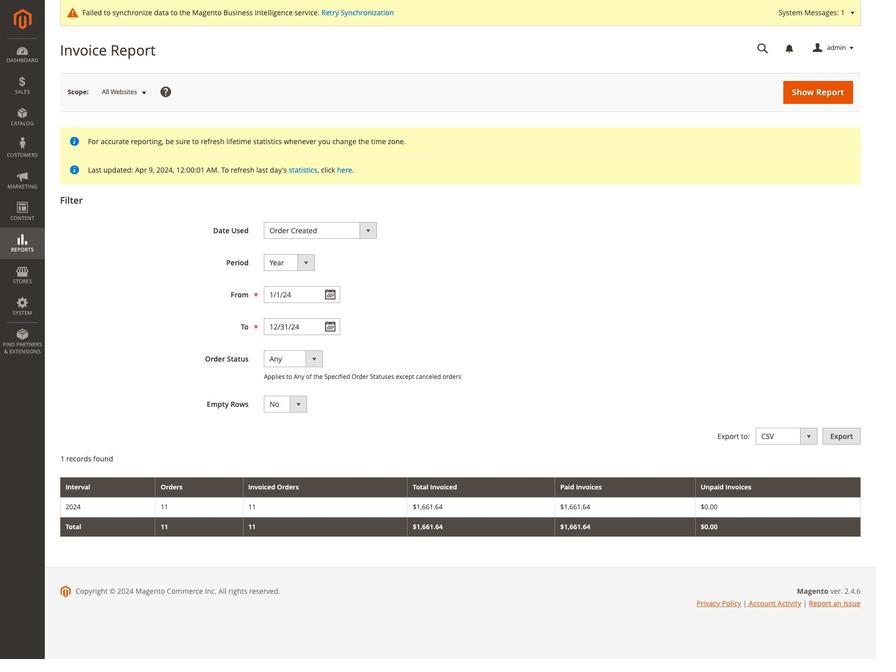 Task type: locate. For each thing, give the bounding box(es) containing it.
menu bar
[[0, 38, 45, 360]]

None text field
[[750, 39, 776, 57], [264, 286, 340, 303], [750, 39, 776, 57], [264, 286, 340, 303]]

None text field
[[264, 318, 340, 335]]



Task type: vqa. For each thing, say whether or not it's contained in the screenshot.
text field
yes



Task type: describe. For each thing, give the bounding box(es) containing it.
magento admin panel image
[[14, 9, 31, 30]]



